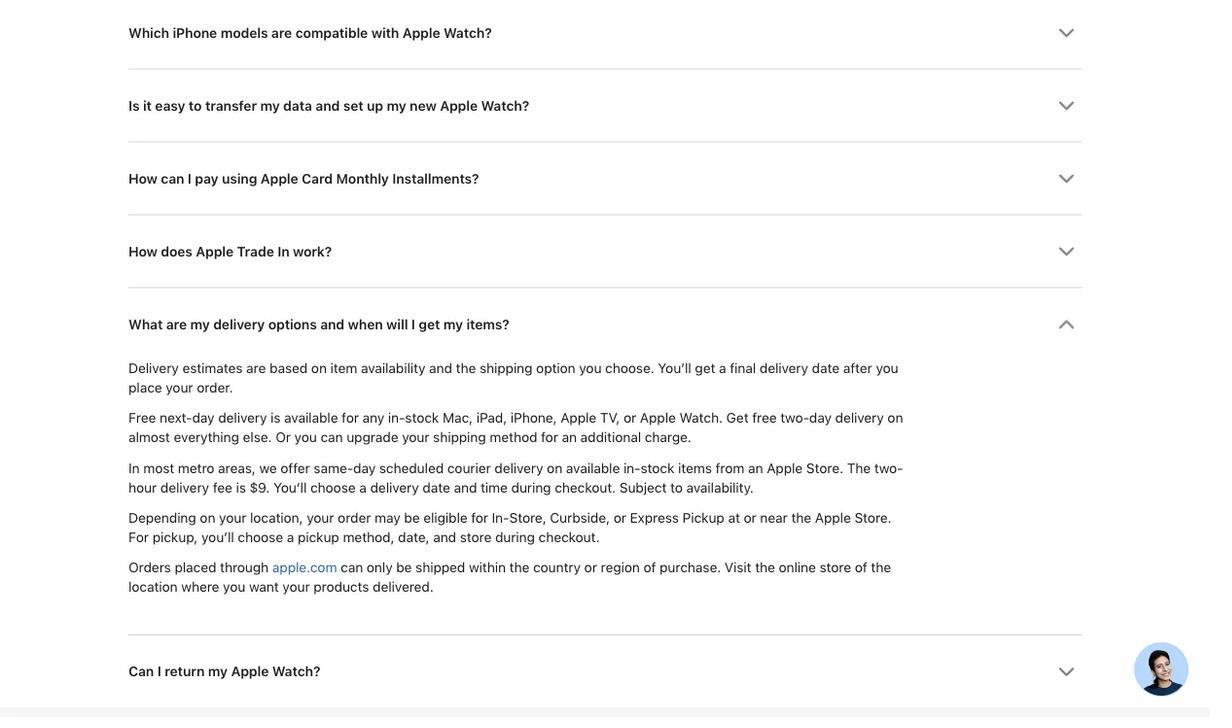 Task type: describe. For each thing, give the bounding box(es) containing it.
can i return my apple watch?
[[128, 664, 320, 680]]

to inside dropdown button
[[189, 97, 202, 114]]

my up estimates at the bottom of the page
[[190, 316, 210, 333]]

location
[[128, 579, 178, 596]]

2 of from the left
[[855, 560, 867, 576]]

in- inside free next-day delivery is available for any in-stock mac, ipad, iphone, apple tv, or apple watch. get free two-day delivery on almost everything else. or you can upgrade your shipping method for an additional charge.
[[388, 410, 405, 427]]

does
[[161, 243, 192, 260]]

pickup
[[682, 510, 724, 526]]

stock inside in most metro areas, we offer same-day scheduled courier delivery on available in-stock items from an apple store. the two- hour delivery fee is $9. you'll choose a delivery date and time during checkout. subject to availability.
[[640, 460, 674, 476]]

day inside in most metro areas, we offer same-day scheduled courier delivery on available in-stock items from an apple store. the two- hour delivery fee is $9. you'll choose a delivery date and time during checkout. subject to availability.
[[353, 460, 375, 476]]

may
[[374, 510, 400, 526]]

place
[[128, 380, 162, 396]]

where
[[181, 579, 219, 596]]

delivered.
[[373, 579, 434, 596]]

in inside 'dropdown button'
[[277, 243, 289, 260]]

on inside free next-day delivery is available for any in-stock mac, ipad, iphone, apple tv, or apple watch. get free two-day delivery on almost everything else. or you can upgrade your shipping method for an additional charge.
[[887, 410, 903, 427]]

your up pickup
[[307, 510, 334, 526]]

upgrade
[[346, 430, 398, 446]]

apple.com
[[272, 560, 337, 576]]

you right after
[[876, 360, 898, 377]]

delivery inside dropdown button
[[213, 316, 265, 333]]

in-
[[492, 510, 509, 526]]

how for how can i pay using apple card monthly installments?
[[128, 170, 157, 187]]

pay
[[195, 170, 218, 187]]

based
[[269, 360, 308, 377]]

apple inside how can i pay using apple card monthly installments? dropdown button
[[260, 170, 298, 187]]

your up "you'll"
[[219, 510, 246, 526]]

0 horizontal spatial day
[[192, 410, 214, 427]]

chevrondown image for installments?
[[1058, 171, 1075, 187]]

the
[[847, 460, 871, 476]]

watch.
[[679, 410, 723, 427]]

with
[[371, 24, 399, 41]]

is inside in most metro areas, we offer same-day scheduled courier delivery on available in-stock items from an apple store. the two- hour delivery fee is $9. you'll choose a delivery date and time during checkout. subject to availability.
[[236, 479, 246, 496]]

1 vertical spatial are
[[166, 316, 187, 333]]

chevrondown image for is it easy to transfer my data and set up my new apple watch?
[[1058, 98, 1075, 114]]

apple.com link
[[272, 560, 337, 576]]

in most metro areas, we offer same-day scheduled courier delivery on available in-stock items from an apple store. the two- hour delivery fee is $9. you'll choose a delivery date and time during checkout. subject to availability.
[[128, 460, 903, 496]]

2 horizontal spatial are
[[271, 24, 292, 41]]

or right at
[[744, 510, 756, 526]]

chevrondown image for can i return my apple watch?
[[1058, 664, 1075, 681]]

scheduled
[[379, 460, 444, 476]]

your inside delivery estimates are based on item availability and the shipping option you choose. you'll get a final delivery date after you place your order.
[[166, 380, 193, 396]]

courier
[[447, 460, 491, 476]]

two- inside free next-day delivery is available for any in-stock mac, ipad, iphone, apple tv, or apple watch. get free two-day delivery on almost everything else. or you can upgrade your shipping method for an additional charge.
[[780, 410, 809, 427]]

0 vertical spatial watch?
[[443, 24, 492, 41]]

my right up in the left of the page
[[387, 97, 406, 114]]

offer
[[280, 460, 310, 476]]

which
[[128, 24, 169, 41]]

is
[[128, 97, 140, 114]]

eligible
[[423, 510, 467, 526]]

you'll inside in most metro areas, we offer same-day scheduled courier delivery on available in-stock items from an apple store. the two- hour delivery fee is $9. you'll choose a delivery date and time during checkout. subject to availability.
[[273, 479, 307, 496]]

apple inside in most metro areas, we offer same-day scheduled courier delivery on available in-stock items from an apple store. the two- hour delivery fee is $9. you'll choose a delivery date and time during checkout. subject to availability.
[[767, 460, 803, 476]]

item
[[330, 360, 357, 377]]

what are my delivery options and when will i get my items?
[[128, 316, 509, 333]]

additional
[[580, 430, 641, 446]]

ipad,
[[476, 410, 507, 427]]

get inside delivery estimates are based on item availability and the shipping option you choose. you'll get a final delivery date after you place your order.
[[695, 360, 715, 377]]

pickup
[[298, 529, 339, 546]]

items?
[[466, 316, 509, 333]]

within
[[469, 560, 506, 576]]

iphone,
[[510, 410, 557, 427]]

date inside in most metro areas, we offer same-day scheduled courier delivery on available in-stock items from an apple store. the two- hour delivery fee is $9. you'll choose a delivery date and time during checkout. subject to availability.
[[422, 479, 450, 496]]

free
[[752, 410, 777, 427]]

store,
[[509, 510, 546, 526]]

express
[[630, 510, 679, 526]]

you'll inside delivery estimates are based on item availability and the shipping option you choose. you'll get a final delivery date after you place your order.
[[658, 360, 691, 377]]

1 vertical spatial watch?
[[481, 97, 529, 114]]

estimates
[[182, 360, 243, 377]]

i inside what are my delivery options and when will i get my items? dropdown button
[[411, 316, 415, 333]]

free next-day delivery is available for any in-stock mac, ipad, iphone, apple tv, or apple watch. get free two-day delivery on almost everything else. or you can upgrade your shipping method for an additional charge.
[[128, 410, 903, 446]]

hour
[[128, 479, 157, 496]]

monthly
[[336, 170, 389, 187]]

what are my delivery options and when will i get my items? button
[[128, 288, 1082, 360]]

is inside free next-day delivery is available for any in-stock mac, ipad, iphone, apple tv, or apple watch. get free two-day delivery on almost everything else. or you can upgrade your shipping method for an additional charge.
[[270, 410, 280, 427]]

the right online
[[871, 560, 891, 576]]

final
[[730, 360, 756, 377]]

fee
[[213, 479, 232, 496]]

method
[[490, 430, 537, 446]]

can inside can only be shipped within the country or region of purchase. visit the online store of the location where you want your products delivered.
[[340, 560, 363, 576]]

mac,
[[442, 410, 473, 427]]

be inside can only be shipped within the country or region of purchase. visit the online store of the location where you want your products delivered.
[[396, 560, 412, 576]]

curbside,
[[550, 510, 610, 526]]

availability
[[361, 360, 425, 377]]

most
[[143, 460, 174, 476]]

in inside in most metro areas, we offer same-day scheduled courier delivery on available in-stock items from an apple store. the two- hour delivery fee is $9. you'll choose a delivery date and time during checkout. subject to availability.
[[128, 460, 140, 476]]

delivery estimates are based on item availability and the shipping option you choose. you'll get a final delivery date after you place your order.
[[128, 360, 898, 396]]

availability.
[[686, 479, 754, 496]]

depending
[[128, 510, 196, 526]]

i inside can i return my apple watch? dropdown button
[[157, 664, 161, 680]]

during inside depending on your location, your order may be eligible for in-store, curbside, or express pickup at or near the apple store. for pickup, you'll choose a pickup method, date, and store during checkout.
[[495, 529, 535, 546]]

main content containing which iphone models are compatible with apple watch?
[[0, 0, 1210, 708]]

list item containing what are my delivery options and when will i get my items?
[[128, 287, 1082, 635]]

depending on your location, your order may be eligible for in-store, curbside, or express pickup at or near the apple store. for pickup, you'll choose a pickup method, date, and store during checkout.
[[128, 510, 891, 546]]

2 horizontal spatial for
[[541, 430, 558, 446]]

purchase.
[[659, 560, 721, 576]]

available inside in most metro areas, we offer same-day scheduled courier delivery on available in-stock items from an apple store. the two- hour delivery fee is $9. you'll choose a delivery date and time during checkout. subject to availability.
[[566, 460, 620, 476]]

how can i pay using apple card monthly installments?
[[128, 170, 479, 187]]

card
[[302, 170, 333, 187]]

it
[[143, 97, 152, 114]]

shipping inside delivery estimates are based on item availability and the shipping option you choose. you'll get a final delivery date after you place your order.
[[479, 360, 532, 377]]

and inside delivery estimates are based on item availability and the shipping option you choose. you'll get a final delivery date after you place your order.
[[429, 360, 452, 377]]

any
[[362, 410, 384, 427]]

up
[[367, 97, 383, 114]]

delivery up the the
[[835, 410, 884, 427]]

region
[[601, 560, 640, 576]]

store. inside depending on your location, your order may be eligible for in-store, curbside, or express pickup at or near the apple store. for pickup, you'll choose a pickup method, date, and store during checkout.
[[854, 510, 891, 526]]

method,
[[343, 529, 394, 546]]

next-
[[159, 410, 192, 427]]

apple inside 'how does apple trade in work?' 'dropdown button'
[[196, 243, 234, 260]]

compatible
[[295, 24, 368, 41]]

is it easy to transfer my data and set up my new apple watch? button
[[128, 69, 1082, 141]]

how can i pay using apple card monthly installments? button
[[128, 142, 1082, 214]]

choose.
[[605, 360, 654, 377]]

order
[[338, 510, 371, 526]]

apple inside is it easy to transfer my data and set up my new apple watch? dropdown button
[[440, 97, 478, 114]]

apple inside depending on your location, your order may be eligible for in-store, curbside, or express pickup at or near the apple store. for pickup, you'll choose a pickup method, date, and store during checkout.
[[815, 510, 851, 526]]

can inside dropdown button
[[161, 170, 184, 187]]

location,
[[250, 510, 303, 526]]

an inside free next-day delivery is available for any in-stock mac, ipad, iphone, apple tv, or apple watch. get free two-day delivery on almost everything else. or you can upgrade your shipping method for an additional charge.
[[562, 430, 577, 446]]

placed
[[175, 560, 216, 576]]

0 vertical spatial for
[[342, 410, 359, 427]]

you inside can only be shipped within the country or region of purchase. visit the online store of the location where you want your products delivered.
[[223, 579, 245, 596]]

can inside free next-day delivery is available for any in-stock mac, ipad, iphone, apple tv, or apple watch. get free two-day delivery on almost everything else. or you can upgrade your shipping method for an additional charge.
[[320, 430, 343, 446]]

delivery down "scheduled" on the bottom left of the page
[[370, 479, 419, 496]]

we
[[259, 460, 277, 476]]

available inside free next-day delivery is available for any in-stock mac, ipad, iphone, apple tv, or apple watch. get free two-day delivery on almost everything else. or you can upgrade your shipping method for an additional charge.
[[284, 410, 338, 427]]

data
[[283, 97, 312, 114]]

how for how does apple trade in work?
[[128, 243, 157, 260]]



Task type: vqa. For each thing, say whether or not it's contained in the screenshot.
the only
yes



Task type: locate. For each thing, give the bounding box(es) containing it.
in-
[[388, 410, 405, 427], [623, 460, 640, 476]]

checkout. inside in most metro areas, we offer same-day scheduled courier delivery on available in-stock items from an apple store. the two- hour delivery fee is $9. you'll choose a delivery date and time during checkout. subject to availability.
[[555, 479, 616, 496]]

i right can
[[157, 664, 161, 680]]

in
[[277, 243, 289, 260], [128, 460, 140, 476]]

1 vertical spatial store.
[[854, 510, 891, 526]]

in- up subject
[[623, 460, 640, 476]]

apple
[[402, 24, 440, 41], [440, 97, 478, 114], [260, 170, 298, 187], [196, 243, 234, 260], [560, 410, 596, 427], [640, 410, 676, 427], [767, 460, 803, 476], [815, 510, 851, 526], [231, 664, 269, 680]]

date
[[812, 360, 839, 377], [422, 479, 450, 496]]

1 horizontal spatial two-
[[874, 460, 903, 476]]

work?
[[293, 243, 332, 260]]

1 chevrondown image from the top
[[1058, 98, 1075, 114]]

subject
[[619, 479, 667, 496]]

1 horizontal spatial choose
[[310, 479, 356, 496]]

you'll right choose.
[[658, 360, 691, 377]]

and down the courier
[[454, 479, 477, 496]]

store. left the the
[[806, 460, 843, 476]]

after
[[843, 360, 872, 377]]

chevrondown image inside is it easy to transfer my data and set up my new apple watch? dropdown button
[[1058, 98, 1075, 114]]

apple down the the
[[815, 510, 851, 526]]

chevrondown image inside which iphone models are compatible with apple watch? dropdown button
[[1058, 25, 1075, 41]]

of right online
[[855, 560, 867, 576]]

can up same-
[[320, 430, 343, 446]]

on inside delivery estimates are based on item availability and the shipping option you choose. you'll get a final delivery date after you place your order.
[[311, 360, 327, 377]]

1 vertical spatial available
[[566, 460, 620, 476]]

0 vertical spatial in-
[[388, 410, 405, 427]]

store up within
[[460, 529, 491, 546]]

delivery inside delivery estimates are based on item availability and the shipping option you choose. you'll get a final delivery date after you place your order.
[[759, 360, 808, 377]]

apple left tv,
[[560, 410, 596, 427]]

1 vertical spatial date
[[422, 479, 450, 496]]

1 vertical spatial chevrondown image
[[1058, 244, 1075, 260]]

is right fee
[[236, 479, 246, 496]]

0 horizontal spatial available
[[284, 410, 338, 427]]

0 vertical spatial during
[[511, 479, 551, 496]]

through
[[220, 560, 269, 576]]

apple left card
[[260, 170, 298, 187]]

2 vertical spatial chevrondown image
[[1058, 664, 1075, 681]]

option
[[536, 360, 575, 377]]

apple up near
[[767, 460, 803, 476]]

and inside in most metro areas, we offer same-day scheduled courier delivery on available in-stock items from an apple store. the two- hour delivery fee is $9. you'll choose a delivery date and time during checkout. subject to availability.
[[454, 479, 477, 496]]

items
[[678, 460, 712, 476]]

stock inside free next-day delivery is available for any in-stock mac, ipad, iphone, apple tv, or apple watch. get free two-day delivery on almost everything else. or you can upgrade your shipping method for an additional charge.
[[405, 410, 439, 427]]

which iphone models are compatible with apple watch? button
[[128, 0, 1082, 68]]

0 horizontal spatial is
[[236, 479, 246, 496]]

or left region
[[584, 560, 597, 576]]

2 how from the top
[[128, 243, 157, 260]]

my left data
[[260, 97, 280, 114]]

during up store,
[[511, 479, 551, 496]]

to down items
[[670, 479, 683, 496]]

1 vertical spatial store
[[820, 560, 851, 576]]

2 vertical spatial for
[[471, 510, 488, 526]]

1 vertical spatial for
[[541, 430, 558, 446]]

and right availability
[[429, 360, 452, 377]]

you'll
[[658, 360, 691, 377], [273, 479, 307, 496]]

date down "scheduled" on the bottom left of the page
[[422, 479, 450, 496]]

1 vertical spatial chevrondown image
[[1058, 171, 1075, 187]]

apple up charge.
[[640, 410, 676, 427]]

a inside in most metro areas, we offer same-day scheduled courier delivery on available in-stock items from an apple store. the two- hour delivery fee is $9. you'll choose a delivery date and time during checkout. subject to availability.
[[359, 479, 366, 496]]

for inside depending on your location, your order may be eligible for in-store, curbside, or express pickup at or near the apple store. for pickup, you'll choose a pickup method, date, and store during checkout.
[[471, 510, 488, 526]]

in- inside in most metro areas, we offer same-day scheduled courier delivery on available in-stock items from an apple store. the two- hour delivery fee is $9. you'll choose a delivery date and time during checkout. subject to availability.
[[623, 460, 640, 476]]

0 vertical spatial two-
[[780, 410, 809, 427]]

shipping
[[479, 360, 532, 377], [433, 430, 486, 446]]

during down store,
[[495, 529, 535, 546]]

1 vertical spatial is
[[236, 479, 246, 496]]

delivery up estimates at the bottom of the page
[[213, 316, 265, 333]]

list item
[[128, 287, 1082, 635]]

0 vertical spatial an
[[562, 430, 577, 446]]

same-
[[314, 460, 353, 476]]

1 vertical spatial during
[[495, 529, 535, 546]]

using
[[222, 170, 257, 187]]

country
[[533, 560, 581, 576]]

your up next-
[[166, 380, 193, 396]]

2 horizontal spatial i
[[411, 316, 415, 333]]

1 vertical spatial get
[[695, 360, 715, 377]]

list
[[128, 0, 1082, 708]]

you'll
[[201, 529, 234, 546]]

0 vertical spatial how
[[128, 170, 157, 187]]

chevrondown image
[[1058, 25, 1075, 41], [1058, 171, 1075, 187], [1058, 317, 1075, 333]]

is it easy to transfer my data and set up my new apple watch?
[[128, 97, 529, 114]]

on inside in most metro areas, we offer same-day scheduled courier delivery on available in-stock items from an apple store. the two- hour delivery fee is $9. you'll choose a delivery date and time during checkout. subject to availability.
[[547, 460, 562, 476]]

0 vertical spatial can
[[161, 170, 184, 187]]

chevrondown image inside can i return my apple watch? dropdown button
[[1058, 664, 1075, 681]]

be inside depending on your location, your order may be eligible for in-store, curbside, or express pickup at or near the apple store. for pickup, you'll choose a pickup method, date, and store during checkout.
[[404, 510, 420, 526]]

or
[[275, 430, 291, 446]]

installments?
[[392, 170, 479, 187]]

almost
[[128, 430, 170, 446]]

1 vertical spatial choose
[[238, 529, 283, 546]]

or inside can only be shipped within the country or region of purchase. visit the online store of the location where you want your products delivered.
[[584, 560, 597, 576]]

during
[[511, 479, 551, 496], [495, 529, 535, 546]]

in right 'trade'
[[277, 243, 289, 260]]

1 vertical spatial how
[[128, 243, 157, 260]]

1 vertical spatial checkout.
[[538, 529, 600, 546]]

the inside depending on your location, your order may be eligible for in-store, curbside, or express pickup at or near the apple store. for pickup, you'll choose a pickup method, date, and store during checkout.
[[791, 510, 811, 526]]

delivery right final
[[759, 360, 808, 377]]

and
[[315, 97, 340, 114], [320, 316, 344, 333], [429, 360, 452, 377], [454, 479, 477, 496], [433, 529, 456, 546]]

which iphone models are compatible with apple watch?
[[128, 24, 492, 41]]

1 horizontal spatial in
[[277, 243, 289, 260]]

in up hour
[[128, 460, 140, 476]]

store right online
[[820, 560, 851, 576]]

my right return
[[208, 664, 228, 680]]

delivery up else.
[[218, 410, 267, 427]]

0 vertical spatial stock
[[405, 410, 439, 427]]

orders
[[128, 560, 171, 576]]

2 vertical spatial i
[[157, 664, 161, 680]]

from
[[715, 460, 744, 476]]

1 horizontal spatial stock
[[640, 460, 674, 476]]

get
[[419, 316, 440, 333], [695, 360, 715, 377]]

two- inside in most metro areas, we offer same-day scheduled courier delivery on available in-stock items from an apple store. the two- hour delivery fee is $9. you'll choose a delivery date and time during checkout. subject to availability.
[[874, 460, 903, 476]]

apple right return
[[231, 664, 269, 680]]

are inside delivery estimates are based on item availability and the shipping option you choose. you'll get a final delivery date after you place your order.
[[246, 360, 266, 377]]

your inside can only be shipped within the country or region of purchase. visit the online store of the location where you want your products delivered.
[[282, 579, 310, 596]]

a down location,
[[287, 529, 294, 546]]

a left final
[[719, 360, 726, 377]]

day down upgrade
[[353, 460, 375, 476]]

0 horizontal spatial you'll
[[273, 479, 307, 496]]

or left the express
[[613, 510, 626, 526]]

can
[[128, 664, 154, 680]]

and inside depending on your location, your order may be eligible for in-store, curbside, or express pickup at or near the apple store. for pickup, you'll choose a pickup method, date, and store during checkout.
[[433, 529, 456, 546]]

for left in-
[[471, 510, 488, 526]]

1 vertical spatial in-
[[623, 460, 640, 476]]

store inside depending on your location, your order may be eligible for in-store, curbside, or express pickup at or near the apple store. for pickup, you'll choose a pickup method, date, and store during checkout.
[[460, 529, 491, 546]]

0 vertical spatial chevrondown image
[[1058, 98, 1075, 114]]

when
[[348, 316, 383, 333]]

and left when
[[320, 316, 344, 333]]

watch? down the want
[[272, 664, 320, 680]]

visit
[[724, 560, 751, 576]]

1 horizontal spatial of
[[855, 560, 867, 576]]

the inside delivery estimates are based on item availability and the shipping option you choose. you'll get a final delivery date after you place your order.
[[456, 360, 476, 377]]

day
[[192, 410, 214, 427], [809, 410, 831, 427], [353, 460, 375, 476]]

0 vertical spatial in
[[277, 243, 289, 260]]

for left any
[[342, 410, 359, 427]]

apple inside which iphone models are compatible with apple watch? dropdown button
[[402, 24, 440, 41]]

can i return my apple watch? button
[[128, 636, 1082, 708]]

1 horizontal spatial store
[[820, 560, 851, 576]]

what
[[128, 316, 163, 333]]

online
[[779, 560, 816, 576]]

apple right with in the top of the page
[[402, 24, 440, 41]]

order.
[[197, 380, 233, 396]]

1 vertical spatial to
[[670, 479, 683, 496]]

for
[[342, 410, 359, 427], [541, 430, 558, 446], [471, 510, 488, 526]]

1 horizontal spatial you'll
[[658, 360, 691, 377]]

0 horizontal spatial store
[[460, 529, 491, 546]]

0 vertical spatial store
[[460, 529, 491, 546]]

can left pay
[[161, 170, 184, 187]]

0 vertical spatial store.
[[806, 460, 843, 476]]

and left set
[[315, 97, 340, 114]]

on
[[311, 360, 327, 377], [887, 410, 903, 427], [547, 460, 562, 476], [200, 510, 215, 526]]

apple right new
[[440, 97, 478, 114]]

time
[[480, 479, 508, 496]]

choose inside depending on your location, your order may be eligible for in-store, curbside, or express pickup at or near the apple store. for pickup, you'll choose a pickup method, date, and store during checkout.
[[238, 529, 283, 546]]

3 chevrondown image from the top
[[1058, 317, 1075, 333]]

date left after
[[812, 360, 839, 377]]

you down the orders placed through apple.com on the left of page
[[223, 579, 245, 596]]

i left pay
[[188, 170, 191, 187]]

date,
[[398, 529, 429, 546]]

0 vertical spatial is
[[270, 410, 280, 427]]

shipping down items?
[[479, 360, 532, 377]]

areas,
[[218, 460, 256, 476]]

be up delivered. on the left bottom
[[396, 560, 412, 576]]

1 how from the top
[[128, 170, 157, 187]]

1 vertical spatial a
[[359, 479, 366, 496]]

watch? right new
[[481, 97, 529, 114]]

0 vertical spatial a
[[719, 360, 726, 377]]

0 horizontal spatial stock
[[405, 410, 439, 427]]

how inside 'dropdown button'
[[128, 243, 157, 260]]

apple right does
[[196, 243, 234, 260]]

how left pay
[[128, 170, 157, 187]]

1 chevrondown image from the top
[[1058, 25, 1075, 41]]

store. inside in most metro areas, we offer same-day scheduled courier delivery on available in-stock items from an apple store. the two- hour delivery fee is $9. you'll choose a delivery date and time during checkout. subject to availability.
[[806, 460, 843, 476]]

checkout. down curbside,
[[538, 529, 600, 546]]

2 horizontal spatial a
[[719, 360, 726, 377]]

are right the models
[[271, 24, 292, 41]]

my left items?
[[443, 316, 463, 333]]

will
[[386, 316, 408, 333]]

are left based
[[246, 360, 266, 377]]

you right or
[[294, 430, 317, 446]]

you'll down offer
[[273, 479, 307, 496]]

0 horizontal spatial in-
[[388, 410, 405, 427]]

0 horizontal spatial to
[[189, 97, 202, 114]]

0 vertical spatial choose
[[310, 479, 356, 496]]

choose inside in most metro areas, we offer same-day scheduled courier delivery on available in-stock items from an apple store. the two- hour delivery fee is $9. you'll choose a delivery date and time during checkout. subject to availability.
[[310, 479, 356, 496]]

2 horizontal spatial day
[[809, 410, 831, 427]]

chevrondown image inside what are my delivery options and when will i get my items? dropdown button
[[1058, 317, 1075, 333]]

0 vertical spatial shipping
[[479, 360, 532, 377]]

a up order at the bottom left of the page
[[359, 479, 366, 496]]

checkout. up curbside,
[[555, 479, 616, 496]]

stock up subject
[[640, 460, 674, 476]]

1 horizontal spatial a
[[359, 479, 366, 496]]

transfer
[[205, 97, 257, 114]]

two- right the the
[[874, 460, 903, 476]]

checkout. inside depending on your location, your order may be eligible for in-store, curbside, or express pickup at or near the apple store. for pickup, you'll choose a pickup method, date, and store during checkout.
[[538, 529, 600, 546]]

1 vertical spatial shipping
[[433, 430, 486, 446]]

2 vertical spatial chevrondown image
[[1058, 317, 1075, 333]]

0 horizontal spatial date
[[422, 479, 450, 496]]

orders placed through apple.com
[[128, 560, 337, 576]]

chevrondown image
[[1058, 98, 1075, 114], [1058, 244, 1075, 260], [1058, 664, 1075, 681]]

watch? right with in the top of the page
[[443, 24, 492, 41]]

0 vertical spatial available
[[284, 410, 338, 427]]

to right easy
[[189, 97, 202, 114]]

the right near
[[791, 510, 811, 526]]

store inside can only be shipped within the country or region of purchase. visit the online store of the location where you want your products delivered.
[[820, 560, 851, 576]]

choose down same-
[[310, 479, 356, 496]]

1 horizontal spatial store.
[[854, 510, 891, 526]]

apple inside can i return my apple watch? dropdown button
[[231, 664, 269, 680]]

get left final
[[695, 360, 715, 377]]

for down iphone,
[[541, 430, 558, 446]]

1 horizontal spatial available
[[566, 460, 620, 476]]

an left additional
[[562, 430, 577, 446]]

chevrondown image inside how can i pay using apple card monthly installments? dropdown button
[[1058, 171, 1075, 187]]

can up products
[[340, 560, 363, 576]]

0 vertical spatial you'll
[[658, 360, 691, 377]]

are
[[271, 24, 292, 41], [166, 316, 187, 333], [246, 360, 266, 377]]

i inside how can i pay using apple card monthly installments? dropdown button
[[188, 170, 191, 187]]

0 horizontal spatial i
[[157, 664, 161, 680]]

store.
[[806, 460, 843, 476], [854, 510, 891, 526]]

chevrondown image for how does apple trade in work?
[[1058, 244, 1075, 260]]

on inside depending on your location, your order may be eligible for in-store, curbside, or express pickup at or near the apple store. for pickup, you'll choose a pickup method, date, and store during checkout.
[[200, 510, 215, 526]]

in- right any
[[388, 410, 405, 427]]

1 vertical spatial two-
[[874, 460, 903, 476]]

date inside delivery estimates are based on item availability and the shipping option you choose. you'll get a final delivery date after you place your order.
[[812, 360, 839, 377]]

your up "scheduled" on the bottom left of the page
[[402, 430, 429, 446]]

free
[[128, 410, 156, 427]]

a inside delivery estimates are based on item availability and the shipping option you choose. you'll get a final delivery date after you place your order.
[[719, 360, 726, 377]]

1 horizontal spatial an
[[748, 460, 763, 476]]

0 horizontal spatial a
[[287, 529, 294, 546]]

stock left mac,
[[405, 410, 439, 427]]

products
[[313, 579, 369, 596]]

store. down the the
[[854, 510, 891, 526]]

or inside free next-day delivery is available for any in-stock mac, ipad, iphone, apple tv, or apple watch. get free two-day delivery on almost everything else. or you can upgrade your shipping method for an additional charge.
[[623, 410, 636, 427]]

watch?
[[443, 24, 492, 41], [481, 97, 529, 114], [272, 664, 320, 680]]

or right tv,
[[623, 410, 636, 427]]

you inside free next-day delivery is available for any in-stock mac, ipad, iphone, apple tv, or apple watch. get free two-day delivery on almost everything else. or you can upgrade your shipping method for an additional charge.
[[294, 430, 317, 446]]

1 horizontal spatial to
[[670, 479, 683, 496]]

delivery down method
[[494, 460, 543, 476]]

1 vertical spatial you'll
[[273, 479, 307, 496]]

how inside dropdown button
[[128, 170, 157, 187]]

0 horizontal spatial are
[[166, 316, 187, 333]]

shipped
[[415, 560, 465, 576]]

to inside in most metro areas, we offer same-day scheduled courier delivery on available in-stock items from an apple store. the two- hour delivery fee is $9. you'll choose a delivery date and time during checkout. subject to availability.
[[670, 479, 683, 496]]

main content
[[0, 0, 1210, 708]]

is up or
[[270, 410, 280, 427]]

your inside free next-day delivery is available for any in-stock mac, ipad, iphone, apple tv, or apple watch. get free two-day delivery on almost everything else. or you can upgrade your shipping method for an additional charge.
[[402, 430, 429, 446]]

0 vertical spatial are
[[271, 24, 292, 41]]

0 vertical spatial date
[[812, 360, 839, 377]]

shipping inside free next-day delivery is available for any in-stock mac, ipad, iphone, apple tv, or apple watch. get free two-day delivery on almost everything else. or you can upgrade your shipping method for an additional charge.
[[433, 430, 486, 446]]

1 horizontal spatial for
[[471, 510, 488, 526]]

a
[[719, 360, 726, 377], [359, 479, 366, 496], [287, 529, 294, 546]]

available down additional
[[566, 460, 620, 476]]

2 vertical spatial a
[[287, 529, 294, 546]]

0 vertical spatial i
[[188, 170, 191, 187]]

are right the what
[[166, 316, 187, 333]]

my inside dropdown button
[[208, 664, 228, 680]]

chevrondown image for i
[[1058, 317, 1075, 333]]

new
[[410, 97, 436, 114]]

0 horizontal spatial in
[[128, 460, 140, 476]]

watch? inside dropdown button
[[272, 664, 320, 680]]

get right will
[[419, 316, 440, 333]]

during inside in most metro areas, we offer same-day scheduled courier delivery on available in-stock items from an apple store. the two- hour delivery fee is $9. you'll choose a delivery date and time during checkout. subject to availability.
[[511, 479, 551, 496]]

1 of from the left
[[643, 560, 656, 576]]

0 vertical spatial to
[[189, 97, 202, 114]]

0 vertical spatial be
[[404, 510, 420, 526]]

0 horizontal spatial get
[[419, 316, 440, 333]]

set
[[343, 97, 363, 114]]

charge.
[[645, 430, 691, 446]]

be up date,
[[404, 510, 420, 526]]

is
[[270, 410, 280, 427], [236, 479, 246, 496]]

two- right free
[[780, 410, 809, 427]]

1 vertical spatial be
[[396, 560, 412, 576]]

2 chevrondown image from the top
[[1058, 244, 1075, 260]]

the right within
[[509, 560, 529, 576]]

2 vertical spatial can
[[340, 560, 363, 576]]

3 chevrondown image from the top
[[1058, 664, 1075, 681]]

list containing which iphone models are compatible with apple watch?
[[128, 0, 1082, 708]]

get inside dropdown button
[[419, 316, 440, 333]]

the down items?
[[456, 360, 476, 377]]

1 vertical spatial stock
[[640, 460, 674, 476]]

choose down location,
[[238, 529, 283, 546]]

0 horizontal spatial two-
[[780, 410, 809, 427]]

0 horizontal spatial of
[[643, 560, 656, 576]]

else.
[[243, 430, 272, 446]]

0 horizontal spatial store.
[[806, 460, 843, 476]]

2 chevrondown image from the top
[[1058, 171, 1075, 187]]

1 horizontal spatial get
[[695, 360, 715, 377]]

only
[[367, 560, 392, 576]]

store
[[460, 529, 491, 546], [820, 560, 851, 576]]

the
[[456, 360, 476, 377], [791, 510, 811, 526], [509, 560, 529, 576], [755, 560, 775, 576], [871, 560, 891, 576]]

available up or
[[284, 410, 338, 427]]

0 horizontal spatial an
[[562, 430, 577, 446]]

0 vertical spatial checkout.
[[555, 479, 616, 496]]

0 horizontal spatial choose
[[238, 529, 283, 546]]

$9.
[[250, 479, 270, 496]]

1 horizontal spatial in-
[[623, 460, 640, 476]]

the right visit
[[755, 560, 775, 576]]

an right from
[[748, 460, 763, 476]]

you right option in the left bottom of the page
[[579, 360, 601, 377]]

metro
[[178, 460, 214, 476]]

of right region
[[643, 560, 656, 576]]

delivery down metro
[[160, 479, 209, 496]]

your down apple.com
[[282, 579, 310, 596]]

two-
[[780, 410, 809, 427], [874, 460, 903, 476]]

a inside depending on your location, your order may be eligible for in-store, curbside, or express pickup at or near the apple store. for pickup, you'll choose a pickup method, date, and store during checkout.
[[287, 529, 294, 546]]

0 vertical spatial chevrondown image
[[1058, 25, 1075, 41]]

everything
[[174, 430, 239, 446]]

1 vertical spatial i
[[411, 316, 415, 333]]

and down eligible
[[433, 529, 456, 546]]

1 horizontal spatial i
[[188, 170, 191, 187]]

an inside in most metro areas, we offer same-day scheduled courier delivery on available in-stock items from an apple store. the two- hour delivery fee is $9. you'll choose a delivery date and time during checkout. subject to availability.
[[748, 460, 763, 476]]

1 vertical spatial can
[[320, 430, 343, 446]]

2 vertical spatial watch?
[[272, 664, 320, 680]]

day up everything
[[192, 410, 214, 427]]

tv,
[[600, 410, 620, 427]]

trade
[[237, 243, 274, 260]]

1 vertical spatial in
[[128, 460, 140, 476]]

day right free
[[809, 410, 831, 427]]

chevrondown image inside 'how does apple trade in work?' 'dropdown button'
[[1058, 244, 1075, 260]]

i right will
[[411, 316, 415, 333]]

1 vertical spatial an
[[748, 460, 763, 476]]



